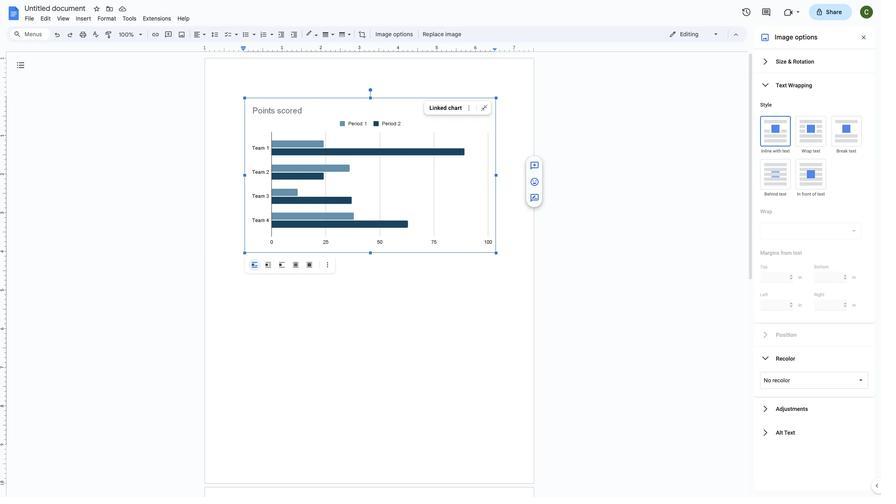 Task type: describe. For each thing, give the bounding box(es) containing it.
menu bar inside menu bar banner
[[22, 10, 193, 24]]

Behind text radio
[[760, 159, 791, 190]]

2 size image from the top
[[530, 193, 540, 203]]

image
[[445, 31, 461, 38]]

border dash image
[[338, 29, 347, 40]]

border weight image
[[321, 29, 330, 40]]

size & rotation tab
[[754, 50, 875, 73]]

position tab
[[754, 323, 875, 347]]

text wrapping
[[776, 82, 812, 88]]

text right the behind
[[779, 192, 787, 197]]

In front of text radio
[[796, 159, 826, 190]]

option group inside image options application
[[249, 259, 315, 271]]

1 vertical spatial text
[[784, 430, 795, 436]]

size & rotation
[[776, 58, 814, 65]]

replace image button
[[420, 28, 463, 40]]

mode and view toolbar
[[663, 26, 743, 42]]

menu bar banner
[[0, 0, 881, 498]]

front
[[802, 192, 811, 197]]

margins from text
[[760, 250, 802, 256]]

text right the of
[[818, 192, 825, 197]]

image options section
[[754, 26, 875, 491]]

share
[[826, 8, 842, 16]]

alt text tab
[[754, 421, 875, 445]]

in for right
[[853, 303, 856, 308]]

format
[[98, 15, 116, 22]]

In front of text radio
[[303, 259, 315, 271]]

with
[[773, 149, 781, 154]]

image options inside image options button
[[376, 31, 413, 38]]

style
[[760, 102, 772, 108]]

bottom margin image
[[0, 443, 6, 484]]

chart options element
[[424, 101, 493, 115]]

toolbar inside image options application
[[246, 259, 334, 271]]

wrap text
[[802, 149, 820, 154]]

break
[[837, 149, 848, 154]]

help
[[178, 15, 190, 22]]

Top margin, measured in inches. Value must be between 0 and 22 text field
[[760, 272, 793, 283]]

position
[[776, 332, 797, 338]]

in front of text
[[797, 192, 825, 197]]

no recolor
[[764, 378, 790, 384]]

edit
[[41, 15, 51, 22]]

behind text
[[765, 192, 787, 197]]

from
[[781, 250, 792, 256]]

1
[[203, 45, 206, 50]]

editing button
[[664, 28, 724, 40]]

tools menu item
[[119, 14, 140, 23]]

of
[[812, 192, 817, 197]]

Break text radio
[[831, 116, 862, 147]]

Behind text radio
[[290, 259, 302, 271]]

line & paragraph spacing image
[[210, 29, 219, 40]]

insert menu item
[[73, 14, 94, 23]]

in for bottom
[[853, 275, 856, 280]]

left
[[760, 293, 768, 298]]

share button
[[809, 4, 852, 20]]

size
[[776, 58, 787, 65]]

no recolor button
[[760, 372, 868, 389]]

Star checkbox
[[91, 3, 102, 15]]

edit menu item
[[37, 14, 54, 23]]

insert image image
[[177, 29, 186, 40]]

tools
[[123, 15, 136, 22]]

linked chart
[[430, 105, 462, 111]]

margins
[[760, 250, 779, 256]]

text right with on the top of page
[[782, 149, 790, 154]]

file menu item
[[22, 14, 37, 23]]

view menu item
[[54, 14, 73, 23]]

image options button
[[372, 28, 417, 40]]

recolor group
[[754, 347, 875, 397]]

Break text radio
[[276, 259, 288, 271]]

insert
[[76, 15, 91, 22]]

chart
[[448, 105, 462, 111]]

in for left
[[799, 303, 802, 308]]



Task type: locate. For each thing, give the bounding box(es) containing it.
text
[[782, 149, 790, 154], [813, 149, 820, 154], [849, 149, 856, 154], [779, 192, 787, 197], [818, 192, 825, 197], [793, 250, 802, 256]]

image inside button
[[376, 31, 392, 38]]

image inside section
[[775, 33, 793, 42]]

Left margin, measured in inches. Value must be between 0 and 22 text field
[[760, 300, 793, 311]]

text right from
[[793, 250, 802, 256]]

Zoom text field
[[117, 29, 136, 40]]

in for top
[[799, 275, 802, 280]]

format menu item
[[94, 14, 119, 23]]

text up in front of text option
[[813, 149, 820, 154]]

0 horizontal spatial wrap
[[760, 209, 772, 215]]

recolor
[[773, 378, 790, 384]]

wrap
[[802, 149, 812, 154], [760, 209, 772, 215]]

alt text
[[776, 430, 795, 436]]

in right top margin, measured in inches. value must be between 0 and 22 text box
[[799, 275, 802, 280]]

size image
[[530, 177, 540, 187], [530, 193, 540, 203]]

0 vertical spatial wrap
[[802, 149, 812, 154]]

0 vertical spatial wrap text radio
[[796, 116, 826, 147]]

rotation
[[793, 58, 814, 65]]

inline with text
[[761, 149, 790, 154]]

text left wrapping
[[776, 82, 787, 88]]

linked chart options image
[[465, 104, 473, 112]]

1 vertical spatial wrap text radio
[[262, 259, 274, 271]]

left margin image
[[205, 46, 246, 52]]

wrapping
[[788, 82, 812, 88]]

top margin image
[[0, 58, 6, 99]]

wrap text options list box
[[760, 223, 862, 240]]

wrap text radio right in line radio
[[262, 259, 274, 271]]

adjustments
[[776, 406, 808, 412]]

1 horizontal spatial image options
[[775, 33, 818, 42]]

image options application
[[0, 0, 881, 498]]

wrap for wrap
[[760, 209, 772, 215]]

size image
[[530, 161, 540, 171]]

wrap for wrap text
[[802, 149, 812, 154]]

in
[[799, 275, 802, 280], [853, 275, 856, 280], [799, 303, 802, 308], [853, 303, 856, 308]]

wrap text radio inside image options section
[[796, 116, 826, 147]]

0 vertical spatial size image
[[530, 177, 540, 187]]

options up the rotation
[[795, 33, 818, 42]]

0 horizontal spatial wrap text radio
[[262, 259, 274, 271]]

0 horizontal spatial image
[[376, 31, 392, 38]]

in right right margin, measured in inches. value must be between 0 and 22 text box
[[853, 303, 856, 308]]

1 horizontal spatial wrap
[[802, 149, 812, 154]]

recolor
[[776, 356, 795, 362]]

In line radio
[[249, 259, 261, 271]]

no
[[764, 378, 771, 384]]

Inline with text radio
[[760, 116, 791, 147]]

wrap down the behind
[[760, 209, 772, 215]]

menu bar containing file
[[22, 10, 193, 24]]

text wrapping tab
[[754, 73, 875, 97]]

top
[[760, 265, 768, 270]]

Rename text field
[[22, 3, 90, 13]]

linked
[[430, 105, 447, 111]]

inline
[[761, 149, 772, 154]]

image options up size & rotation
[[775, 33, 818, 42]]

options inside button
[[393, 31, 413, 38]]

text right "alt"
[[784, 430, 795, 436]]

option group
[[249, 259, 315, 271]]

toolbar
[[246, 259, 334, 271]]

Menus field
[[10, 29, 50, 40]]

menu bar
[[22, 10, 193, 24]]

image
[[376, 31, 392, 38], [775, 33, 793, 42]]

help menu item
[[174, 14, 193, 23]]

1 horizontal spatial options
[[795, 33, 818, 42]]

1 vertical spatial size image
[[530, 193, 540, 203]]

1 vertical spatial wrap
[[760, 209, 772, 215]]

in right left margin, measured in inches. value must be between 0 and 22 text box
[[799, 303, 802, 308]]

Wrap text radio
[[796, 116, 826, 147], [262, 259, 274, 271]]

wrap text options image
[[849, 226, 859, 236]]

1 size image from the top
[[530, 177, 540, 187]]

recolor tab
[[754, 347, 875, 371]]

in
[[797, 192, 801, 197]]

0 vertical spatial text
[[776, 82, 787, 88]]

editing
[[680, 31, 699, 38]]

image options
[[376, 31, 413, 38], [775, 33, 818, 42]]

wrap up in front of text option
[[802, 149, 812, 154]]

in right bottom margin, measured in inches. value must be between 0 and 22 text box
[[853, 275, 856, 280]]

options inside section
[[795, 33, 818, 42]]

file
[[25, 15, 34, 22]]

0 horizontal spatial image options
[[376, 31, 413, 38]]

text
[[776, 82, 787, 88], [784, 430, 795, 436]]

Right margin, measured in inches. Value must be between 0 and 22 text field
[[814, 300, 847, 311]]

view
[[57, 15, 69, 22]]

main toolbar
[[50, 0, 464, 101]]

image options inside image options section
[[775, 33, 818, 42]]

right
[[814, 293, 825, 298]]

Bottom margin, measured in inches. Value must be between 0 and 22 text field
[[814, 272, 847, 283]]

0 horizontal spatial options
[[393, 31, 413, 38]]

image options left replace
[[376, 31, 413, 38]]

behind
[[765, 192, 778, 197]]

replace image
[[423, 31, 461, 38]]

text right break
[[849, 149, 856, 154]]

1 horizontal spatial wrap text radio
[[796, 116, 826, 147]]

wrap text radio up wrap text
[[796, 116, 826, 147]]

extensions
[[143, 15, 171, 22]]

adjustments tab
[[754, 397, 875, 421]]

extensions menu item
[[140, 14, 174, 23]]

break text
[[837, 149, 856, 154]]

&
[[788, 58, 792, 65]]

alt
[[776, 430, 783, 436]]

bottom
[[814, 265, 829, 270]]

right margin image
[[493, 46, 533, 52]]

options
[[393, 31, 413, 38], [795, 33, 818, 42]]

Zoom field
[[116, 29, 146, 41]]

options left replace
[[393, 31, 413, 38]]

1 horizontal spatial image
[[775, 33, 793, 42]]

replace
[[423, 31, 444, 38]]



Task type: vqa. For each thing, say whether or not it's contained in the screenshot.
2nd Schultz from the bottom of the Drawing application
no



